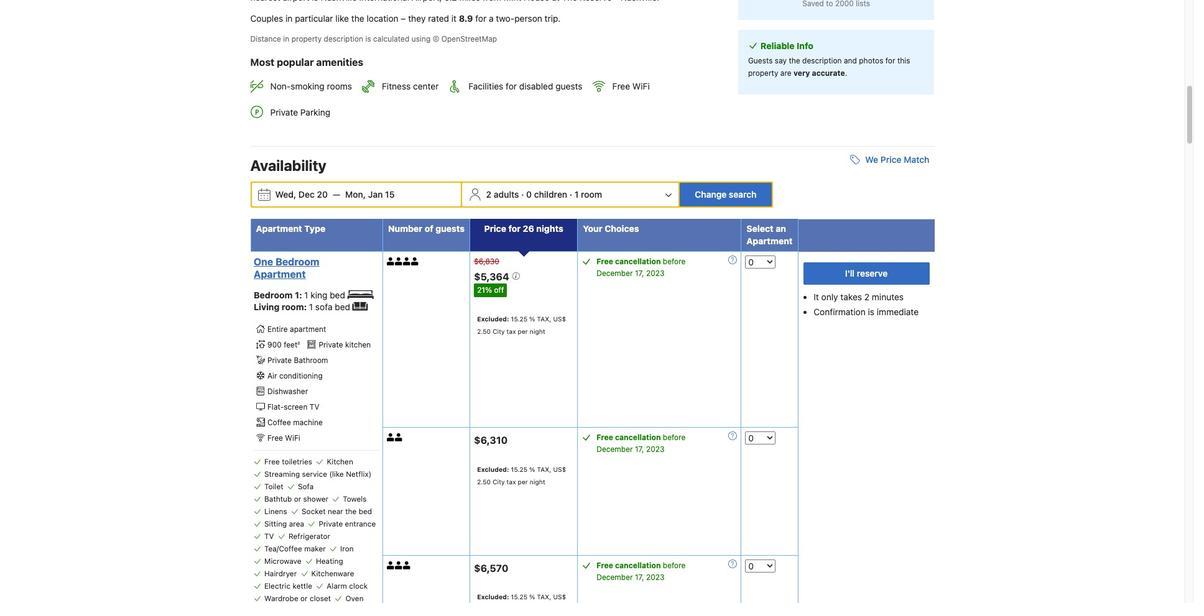 Task type: describe. For each thing, give the bounding box(es) containing it.
1 city from the top
[[493, 328, 505, 336]]

2 per from the top
[[518, 478, 528, 486]]

2 15.25 % tax, us$ 2.50 city tax per night from the top
[[477, 466, 566, 486]]

dec
[[299, 189, 315, 200]]

1 17, from the top
[[635, 269, 644, 278]]

your choices
[[583, 223, 639, 234]]

toilet
[[264, 482, 283, 491]]

entire apartment
[[268, 325, 326, 334]]

jan
[[368, 189, 383, 200]]

socket near the bed
[[302, 507, 372, 516]]

price inside dropdown button
[[881, 154, 902, 165]]

2 tax from the top
[[507, 478, 516, 486]]

tea/coffee
[[264, 544, 302, 554]]

0 vertical spatial tv
[[310, 402, 319, 412]]

photos
[[859, 56, 884, 66]]

private for private entrance
[[319, 519, 343, 529]]

info
[[797, 41, 814, 51]]

2 · from the left
[[570, 189, 572, 200]]

description for is
[[324, 34, 363, 44]]

more details on meals and payment options image
[[729, 256, 737, 264]]

sofa
[[315, 302, 333, 313]]

living room:
[[254, 302, 309, 313]]

cancellation for $6,310
[[615, 433, 661, 442]]

for left disabled at the left top of the page
[[506, 81, 517, 92]]

streaming
[[264, 470, 300, 479]]

distance
[[250, 34, 281, 44]]

1 15.25 % tax, us$ 2.50 city tax per night from the top
[[477, 316, 566, 336]]

two-
[[496, 13, 515, 24]]

select an apartment
[[747, 223, 793, 246]]

for left 26
[[509, 223, 521, 234]]

towels
[[343, 495, 367, 504]]

air
[[268, 371, 277, 381]]

0 horizontal spatial property
[[292, 34, 322, 44]]

in for couples
[[286, 13, 293, 24]]

17, for $6,310
[[635, 445, 644, 454]]

openstreetmap
[[442, 34, 497, 44]]

before for $6,310
[[663, 433, 686, 442]]

screen
[[284, 402, 308, 412]]

kitchen
[[327, 457, 353, 467]]

couch image
[[353, 303, 368, 311]]

private for private bathroom
[[268, 356, 292, 365]]

1 before december 17, 2023 from the top
[[597, 257, 686, 278]]

wed,
[[275, 189, 296, 200]]

search
[[729, 189, 757, 200]]

bedroom
[[276, 256, 320, 267]]

1 cancellation from the top
[[615, 257, 661, 266]]

26
[[523, 223, 534, 234]]

private for private kitchen
[[319, 340, 343, 350]]

1 per from the top
[[518, 328, 528, 336]]

apartment type
[[256, 223, 326, 234]]

15.25 for $6,570
[[511, 594, 528, 601]]

1 tax, from the top
[[537, 316, 551, 323]]

kettle
[[293, 582, 312, 591]]

one bedroom apartment
[[254, 256, 320, 280]]

2 adults · 0 children · 1 room button
[[463, 183, 678, 206]]

linens
[[264, 507, 287, 516]]

1 horizontal spatial guests
[[556, 81, 583, 92]]

like
[[336, 13, 349, 24]]

it
[[814, 292, 819, 302]]

1 inside dropdown button
[[575, 189, 579, 200]]

bathroom
[[294, 356, 328, 365]]

facilities
[[469, 81, 504, 92]]

free cancellation for $6,310
[[597, 433, 661, 442]]

electric kettle
[[264, 582, 312, 591]]

21% off. you're getting a reduced rate because this property is offering a discount.. element
[[474, 284, 507, 298]]

900 feet²
[[268, 340, 300, 350]]

% for $6,310
[[529, 466, 535, 473]]

your
[[583, 223, 603, 234]]

heating
[[316, 557, 343, 566]]

off
[[494, 286, 504, 295]]

©
[[433, 34, 439, 44]]

excluded: for $6,570
[[477, 594, 509, 601]]

or for wardrobe
[[301, 594, 308, 603]]

an
[[776, 223, 786, 234]]

parking
[[300, 107, 331, 117]]

alarm clock
[[327, 582, 368, 591]]

1 night from the top
[[530, 328, 545, 336]]

i'll reserve
[[845, 268, 888, 279]]

guests
[[748, 56, 773, 66]]

$5,364
[[474, 271, 512, 282]]

in for distance
[[283, 34, 289, 44]]

1 free cancellation from the top
[[597, 257, 661, 266]]

clock
[[349, 582, 368, 591]]

calculated
[[373, 34, 410, 44]]

2 night from the top
[[530, 478, 545, 486]]

21% off
[[477, 286, 504, 295]]

december for $6,310
[[597, 445, 633, 454]]

sofa
[[298, 482, 314, 491]]

non-
[[270, 81, 291, 92]]

sitting area
[[264, 519, 304, 529]]

feet²
[[284, 340, 300, 350]]

one
[[254, 256, 273, 267]]

near
[[328, 507, 343, 516]]

most
[[250, 57, 275, 68]]

$6,310
[[474, 435, 508, 446]]

before december 17, 2023 for $6,310
[[597, 433, 686, 454]]

before december 17, 2023 for $6,570
[[597, 561, 686, 582]]

1 2.50 from the top
[[477, 328, 491, 336]]

(like
[[329, 470, 344, 479]]

for inside guests say the description and photos for this property are
[[886, 56, 896, 66]]

2 vertical spatial bed
[[359, 507, 372, 516]]

2023 for $6,310
[[646, 445, 665, 454]]

fitness center
[[382, 81, 439, 92]]

kitchen
[[345, 340, 371, 350]]

% for $6,570
[[529, 594, 535, 601]]

change search button
[[680, 183, 772, 206]]

15.25 % tax, us$
[[477, 594, 566, 603]]

using
[[412, 34, 431, 44]]

bathtub
[[264, 495, 292, 504]]

machine
[[293, 418, 323, 427]]

1 % from the top
[[529, 316, 535, 323]]

us$ for $6,570
[[553, 594, 566, 601]]

a
[[489, 13, 494, 24]]

1 december from the top
[[597, 269, 633, 278]]

one bedroom apartment link
[[254, 256, 376, 280]]

room
[[581, 189, 602, 200]]

wardrobe
[[264, 594, 298, 603]]

of
[[425, 223, 434, 234]]

0 horizontal spatial wifi
[[285, 434, 300, 443]]

entire
[[268, 325, 288, 334]]

reliable info
[[761, 41, 814, 51]]

i'll reserve button
[[804, 262, 930, 285]]

socket
[[302, 507, 326, 516]]

more details on meals and payment options image for $6,310
[[729, 432, 737, 440]]

1 horizontal spatial wifi
[[633, 81, 650, 92]]

this
[[898, 56, 911, 66]]

mon, jan 15 button
[[340, 183, 400, 206]]

.
[[845, 69, 847, 78]]

2 city from the top
[[493, 478, 505, 486]]

–
[[401, 13, 406, 24]]

tax, for $6,570
[[537, 594, 551, 601]]

flat-screen tv
[[268, 402, 319, 412]]



Task type: vqa. For each thing, say whether or not it's contained in the screenshot.
the right Search BUTTON
no



Task type: locate. For each thing, give the bounding box(es) containing it.
property
[[292, 34, 322, 44], [748, 69, 779, 78]]

0 vertical spatial 2.50
[[477, 328, 491, 336]]

1 for 1 king bed
[[304, 290, 308, 300]]

property down particular
[[292, 34, 322, 44]]

0 vertical spatial or
[[294, 495, 301, 504]]

2023 for $6,570
[[646, 573, 665, 582]]

number of guests
[[388, 223, 465, 234]]

closet
[[310, 594, 331, 603]]

property down guests
[[748, 69, 779, 78]]

air conditioning
[[268, 371, 323, 381]]

1 vertical spatial free cancellation
[[597, 433, 661, 442]]

private down 900 feet²
[[268, 356, 292, 365]]

0 vertical spatial night
[[530, 328, 545, 336]]

3 us$ from the top
[[553, 594, 566, 601]]

0 vertical spatial free wifi
[[613, 81, 650, 92]]

2 2.50 from the top
[[477, 478, 491, 486]]

0 vertical spatial tax,
[[537, 316, 551, 323]]

0 horizontal spatial tv
[[264, 532, 274, 541]]

us$
[[553, 316, 566, 323], [553, 466, 566, 473], [553, 594, 566, 601]]

0 vertical spatial is
[[365, 34, 371, 44]]

1 vertical spatial price
[[484, 223, 506, 234]]

0 vertical spatial us$
[[553, 316, 566, 323]]

2 horizontal spatial 1
[[575, 189, 579, 200]]

the for guests say the description and photos for this property are
[[789, 56, 801, 66]]

1 more details on meals and payment options image from the top
[[729, 432, 737, 440]]

3 december from the top
[[597, 573, 633, 582]]

0 vertical spatial december
[[597, 269, 633, 278]]

description up very accurate .
[[803, 56, 842, 66]]

15.25
[[511, 316, 528, 323], [511, 466, 528, 473], [511, 594, 528, 601]]

1 vertical spatial is
[[868, 307, 875, 317]]

0 vertical spatial guests
[[556, 81, 583, 92]]

guests say the description and photos for this property are
[[748, 56, 911, 78]]

1 vertical spatial 1
[[304, 290, 308, 300]]

property inside guests say the description and photos for this property are
[[748, 69, 779, 78]]

is left the calculated
[[365, 34, 371, 44]]

2 us$ from the top
[[553, 466, 566, 473]]

2 vertical spatial december
[[597, 573, 633, 582]]

conditioning
[[279, 371, 323, 381]]

0 vertical spatial price
[[881, 154, 902, 165]]

1 vertical spatial guests
[[436, 223, 465, 234]]

tax, inside 15.25 % tax, us$
[[537, 594, 551, 601]]

2 cancellation from the top
[[615, 433, 661, 442]]

the up private entrance
[[345, 507, 357, 516]]

3 cancellation from the top
[[615, 561, 661, 570]]

1 vertical spatial us$
[[553, 466, 566, 473]]

1 horizontal spatial description
[[803, 56, 842, 66]]

area
[[289, 519, 304, 529]]

1 before from the top
[[663, 257, 686, 266]]

accurate
[[812, 69, 845, 78]]

city down "off"
[[493, 328, 505, 336]]

2 before december 17, 2023 from the top
[[597, 433, 686, 454]]

apartment for select an apartment
[[747, 236, 793, 246]]

or for bathtub
[[294, 495, 301, 504]]

1 vertical spatial property
[[748, 69, 779, 78]]

1 horizontal spatial free wifi
[[613, 81, 650, 92]]

0 vertical spatial cancellation
[[615, 257, 661, 266]]

1 vertical spatial before
[[663, 433, 686, 442]]

us$ for $6,310
[[553, 466, 566, 473]]

1 vertical spatial cancellation
[[615, 433, 661, 442]]

1 horizontal spatial property
[[748, 69, 779, 78]]

0 horizontal spatial free wifi
[[268, 434, 300, 443]]

0 horizontal spatial description
[[324, 34, 363, 44]]

tea/coffee maker
[[264, 544, 326, 554]]

private entrance
[[319, 519, 376, 529]]

2 17, from the top
[[635, 445, 644, 454]]

1 2023 from the top
[[646, 269, 665, 278]]

1
[[575, 189, 579, 200], [304, 290, 308, 300], [309, 302, 313, 313]]

cancellation for $6,570
[[615, 561, 661, 570]]

1 vertical spatial tax,
[[537, 466, 551, 473]]

0
[[526, 189, 532, 200]]

2 vertical spatial free cancellation
[[597, 561, 661, 570]]

1 vertical spatial night
[[530, 478, 545, 486]]

very
[[794, 69, 810, 78]]

2 december from the top
[[597, 445, 633, 454]]

1 sofa bed
[[309, 302, 353, 313]]

apartment down one
[[254, 269, 306, 280]]

1 horizontal spatial price
[[881, 154, 902, 165]]

immediate
[[877, 307, 919, 317]]

0 vertical spatial bed
[[330, 290, 345, 300]]

0 vertical spatial tax
[[507, 328, 516, 336]]

private down "non-"
[[270, 107, 298, 117]]

0 vertical spatial 2023
[[646, 269, 665, 278]]

excluded: down 21% off. you're getting a reduced rate because this property is offering a discount.. "element" at the left top of page
[[477, 316, 509, 323]]

3 15.25 from the top
[[511, 594, 528, 601]]

excluded: down $6,310
[[477, 466, 509, 473]]

1 vertical spatial 2
[[865, 292, 870, 302]]

2 tax, from the top
[[537, 466, 551, 473]]

flat-
[[268, 402, 284, 412]]

3 excluded: from the top
[[477, 594, 509, 601]]

takes
[[841, 292, 862, 302]]

17,
[[635, 269, 644, 278], [635, 445, 644, 454], [635, 573, 644, 582]]

8.9
[[459, 13, 473, 24]]

3 % from the top
[[529, 594, 535, 601]]

reliable
[[761, 41, 795, 51]]

couples
[[250, 13, 283, 24]]

$6,830
[[474, 257, 500, 266]]

1 vertical spatial tax
[[507, 478, 516, 486]]

1 vertical spatial 2023
[[646, 445, 665, 454]]

0 vertical spatial apartment
[[256, 223, 302, 234]]

0 horizontal spatial price
[[484, 223, 506, 234]]

trip.
[[545, 13, 561, 24]]

the right say
[[789, 56, 801, 66]]

description
[[324, 34, 363, 44], [803, 56, 842, 66]]

type
[[304, 223, 326, 234]]

living
[[254, 302, 280, 313]]

21%
[[477, 286, 492, 295]]

0 vertical spatial before december 17, 2023
[[597, 257, 686, 278]]

1 left "room"
[[575, 189, 579, 200]]

2 2023 from the top
[[646, 445, 665, 454]]

netflix)
[[346, 470, 372, 479]]

2 vertical spatial us$
[[553, 594, 566, 601]]

0 horizontal spatial is
[[365, 34, 371, 44]]

very accurate .
[[794, 69, 847, 78]]

2 free cancellation from the top
[[597, 433, 661, 442]]

2.50 down $6,310
[[477, 478, 491, 486]]

oven
[[346, 594, 364, 603]]

bed up 1 sofa bed
[[330, 290, 345, 300]]

private bathroom
[[268, 356, 328, 365]]

for left this
[[886, 56, 896, 66]]

1 horizontal spatial 1
[[309, 302, 313, 313]]

fitness
[[382, 81, 411, 92]]

night
[[530, 328, 545, 336], [530, 478, 545, 486]]

price left 26
[[484, 223, 506, 234]]

city
[[493, 328, 505, 336], [493, 478, 505, 486]]

0 vertical spatial before
[[663, 257, 686, 266]]

2 vertical spatial before december 17, 2023
[[597, 561, 686, 582]]

in right the distance at the top of page
[[283, 34, 289, 44]]

1 vertical spatial per
[[518, 478, 528, 486]]

wardrobe or closet
[[264, 594, 331, 603]]

more details on meals and payment options image for $6,570
[[729, 560, 737, 568]]

2 vertical spatial %
[[529, 594, 535, 601]]

2 inside dropdown button
[[486, 189, 492, 200]]

15.25 inside 15.25 % tax, us$
[[511, 594, 528, 601]]

1 king bed
[[304, 290, 348, 300]]

2 before from the top
[[663, 433, 686, 442]]

15.25 % tax, us$ 2.50 city tax per night down $6,310
[[477, 466, 566, 486]]

0 vertical spatial 15.25
[[511, 316, 528, 323]]

apartment inside one bedroom apartment
[[254, 269, 306, 280]]

tax down $6,310
[[507, 478, 516, 486]]

3 free cancellation from the top
[[597, 561, 661, 570]]

2 right 'takes'
[[865, 292, 870, 302]]

15.25 % tax, us$ 2.50 city tax per night down "off"
[[477, 316, 566, 336]]

king
[[311, 290, 328, 300]]

17, for $6,570
[[635, 573, 644, 582]]

they
[[408, 13, 426, 24]]

match
[[904, 154, 930, 165]]

1 15.25 from the top
[[511, 316, 528, 323]]

hairdryer
[[264, 569, 297, 579]]

1 tax from the top
[[507, 328, 516, 336]]

excluded: for $6,310
[[477, 466, 509, 473]]

the inside guests say the description and photos for this property are
[[789, 56, 801, 66]]

change
[[695, 189, 727, 200]]

are
[[781, 69, 792, 78]]

3 tax, from the top
[[537, 594, 551, 601]]

in right couples
[[286, 13, 293, 24]]

bedroom 1:
[[254, 290, 304, 300]]

tv up machine on the bottom left
[[310, 402, 319, 412]]

electric
[[264, 582, 291, 591]]

choices
[[605, 223, 639, 234]]

0 horizontal spatial 2
[[486, 189, 492, 200]]

0 horizontal spatial 1
[[304, 290, 308, 300]]

1 vertical spatial description
[[803, 56, 842, 66]]

the right like on the left top of page
[[351, 13, 364, 24]]

or down kettle
[[301, 594, 308, 603]]

2 vertical spatial apartment
[[254, 269, 306, 280]]

0 vertical spatial description
[[324, 34, 363, 44]]

1 vertical spatial 2.50
[[477, 478, 491, 486]]

2 vertical spatial before
[[663, 561, 686, 570]]

or down sofa
[[294, 495, 301, 504]]

we price match
[[866, 154, 930, 165]]

2 more details on meals and payment options image from the top
[[729, 560, 737, 568]]

description down like on the left top of page
[[324, 34, 363, 44]]

service
[[302, 470, 327, 479]]

2 vertical spatial 2023
[[646, 573, 665, 582]]

2 vertical spatial cancellation
[[615, 561, 661, 570]]

excluded:
[[477, 316, 509, 323], [477, 466, 509, 473], [477, 594, 509, 601]]

1 vertical spatial 15.25
[[511, 466, 528, 473]]

0 vertical spatial 1
[[575, 189, 579, 200]]

is down minutes
[[868, 307, 875, 317]]

wed, dec 20 button
[[270, 183, 333, 206]]

city down $6,310
[[493, 478, 505, 486]]

1 vertical spatial december
[[597, 445, 633, 454]]

1 for 1 sofa bed
[[309, 302, 313, 313]]

guests right of
[[436, 223, 465, 234]]

and
[[844, 56, 857, 66]]

0 vertical spatial 17,
[[635, 269, 644, 278]]

% inside 15.25 % tax, us$
[[529, 594, 535, 601]]

excluded: down $6,570
[[477, 594, 509, 601]]

apartment down select
[[747, 236, 793, 246]]

0 horizontal spatial guests
[[436, 223, 465, 234]]

1 vertical spatial in
[[283, 34, 289, 44]]

1 vertical spatial more details on meals and payment options image
[[729, 560, 737, 568]]

toiletries
[[282, 457, 312, 467]]

the for socket near the bed
[[345, 507, 357, 516]]

0 vertical spatial per
[[518, 328, 528, 336]]

2.50
[[477, 328, 491, 336], [477, 478, 491, 486]]

3 2023 from the top
[[646, 573, 665, 582]]

for left a
[[475, 13, 487, 24]]

occupancy image
[[395, 257, 403, 266], [403, 257, 411, 266], [411, 257, 419, 266], [395, 562, 403, 570]]

room:
[[282, 302, 307, 313]]

minutes
[[872, 292, 904, 302]]

description for and
[[803, 56, 842, 66]]

december for $6,570
[[597, 573, 633, 582]]

—
[[333, 189, 340, 200]]

3 17, from the top
[[635, 573, 644, 582]]

wed, dec 20 — mon, jan 15
[[275, 189, 395, 200]]

free cancellation for $6,570
[[597, 561, 661, 570]]

for
[[475, 13, 487, 24], [886, 56, 896, 66], [506, 81, 517, 92], [509, 223, 521, 234]]

0 vertical spatial in
[[286, 13, 293, 24]]

coffee machine
[[268, 418, 323, 427]]

0 vertical spatial free cancellation
[[597, 257, 661, 266]]

guests right disabled at the left top of the page
[[556, 81, 583, 92]]

bed
[[330, 290, 345, 300], [335, 302, 350, 313], [359, 507, 372, 516]]

couples in particular like the location – they rated it 8.9 for a two-person trip.
[[250, 13, 561, 24]]

amenities
[[316, 57, 363, 68]]

0 vertical spatial 15.25 % tax, us$ 2.50 city tax per night
[[477, 316, 566, 336]]

more details on meals and payment options image
[[729, 432, 737, 440], [729, 560, 737, 568]]

· right children
[[570, 189, 572, 200]]

occupancy image
[[387, 257, 395, 266], [387, 434, 395, 442], [395, 434, 403, 442], [387, 562, 395, 570], [403, 562, 411, 570]]

private up 'bathroom'
[[319, 340, 343, 350]]

confirmation
[[814, 307, 866, 317]]

most popular amenities
[[250, 57, 363, 68]]

1 excluded: from the top
[[477, 316, 509, 323]]

bed left couch icon
[[335, 302, 350, 313]]

0 vertical spatial excluded:
[[477, 316, 509, 323]]

1 vertical spatial 15.25 % tax, us$ 2.50 city tax per night
[[477, 466, 566, 486]]

1 vertical spatial before december 17, 2023
[[597, 433, 686, 454]]

0 vertical spatial 2
[[486, 189, 492, 200]]

0 vertical spatial the
[[351, 13, 364, 24]]

coffee
[[268, 418, 291, 427]]

1 horizontal spatial 2
[[865, 292, 870, 302]]

tax down 21% off. you're getting a reduced rate because this property is offering a discount.. "element" at the left top of page
[[507, 328, 516, 336]]

2 inside it only takes 2 minutes confirmation is immediate
[[865, 292, 870, 302]]

1 vertical spatial wifi
[[285, 434, 300, 443]]

1 vertical spatial 17,
[[635, 445, 644, 454]]

shower
[[303, 495, 328, 504]]

bed up the entrance
[[359, 507, 372, 516]]

before
[[663, 257, 686, 266], [663, 433, 686, 442], [663, 561, 686, 570]]

2 vertical spatial 15.25
[[511, 594, 528, 601]]

1 vertical spatial %
[[529, 466, 535, 473]]

1 left 'sofa'
[[309, 302, 313, 313]]

0 vertical spatial city
[[493, 328, 505, 336]]

2 left the adults
[[486, 189, 492, 200]]

private for private parking
[[270, 107, 298, 117]]

3 before from the top
[[663, 561, 686, 570]]

apartment down wed,
[[256, 223, 302, 234]]

2 excluded: from the top
[[477, 466, 509, 473]]

2.50 down 21%
[[477, 328, 491, 336]]

before for $6,570
[[663, 561, 686, 570]]

1 us$ from the top
[[553, 316, 566, 323]]

alarm
[[327, 582, 347, 591]]

1 left 'king'
[[304, 290, 308, 300]]

is inside it only takes 2 minutes confirmation is immediate
[[868, 307, 875, 317]]

tax, for $6,310
[[537, 466, 551, 473]]

2 vertical spatial the
[[345, 507, 357, 516]]

2 vertical spatial tax,
[[537, 594, 551, 601]]

1 vertical spatial apartment
[[747, 236, 793, 246]]

2 vertical spatial excluded:
[[477, 594, 509, 601]]

bed for sofa
[[335, 302, 350, 313]]

1 vertical spatial or
[[301, 594, 308, 603]]

private down near
[[319, 519, 343, 529]]

description inside guests say the description and photos for this property are
[[803, 56, 842, 66]]

bathtub or shower
[[264, 495, 328, 504]]

0 vertical spatial property
[[292, 34, 322, 44]]

2 15.25 from the top
[[511, 466, 528, 473]]

bed for king
[[330, 290, 345, 300]]

tv down sitting
[[264, 532, 274, 541]]

· left 0
[[522, 189, 524, 200]]

price right we
[[881, 154, 902, 165]]

0 vertical spatial more details on meals and payment options image
[[729, 432, 737, 440]]

3 before december 17, 2023 from the top
[[597, 561, 686, 582]]

1 vertical spatial bed
[[335, 302, 350, 313]]

1 vertical spatial the
[[789, 56, 801, 66]]

2 adults · 0 children · 1 room
[[486, 189, 602, 200]]

0 horizontal spatial ·
[[522, 189, 524, 200]]

rooms
[[327, 81, 352, 92]]

it
[[452, 13, 457, 24]]

2 % from the top
[[529, 466, 535, 473]]

private kitchen
[[319, 340, 371, 350]]

facilities for disabled guests
[[469, 81, 583, 92]]

apartment for one bedroom apartment
[[254, 269, 306, 280]]

1 · from the left
[[522, 189, 524, 200]]

select
[[747, 223, 774, 234]]

change search
[[695, 189, 757, 200]]

1 horizontal spatial tv
[[310, 402, 319, 412]]

1 horizontal spatial ·
[[570, 189, 572, 200]]

us$ inside 15.25 % tax, us$
[[553, 594, 566, 601]]

0 vertical spatial %
[[529, 316, 535, 323]]

2 vertical spatial 1
[[309, 302, 313, 313]]

15.25 for $6,310
[[511, 466, 528, 473]]

price for 26 nights
[[484, 223, 564, 234]]



